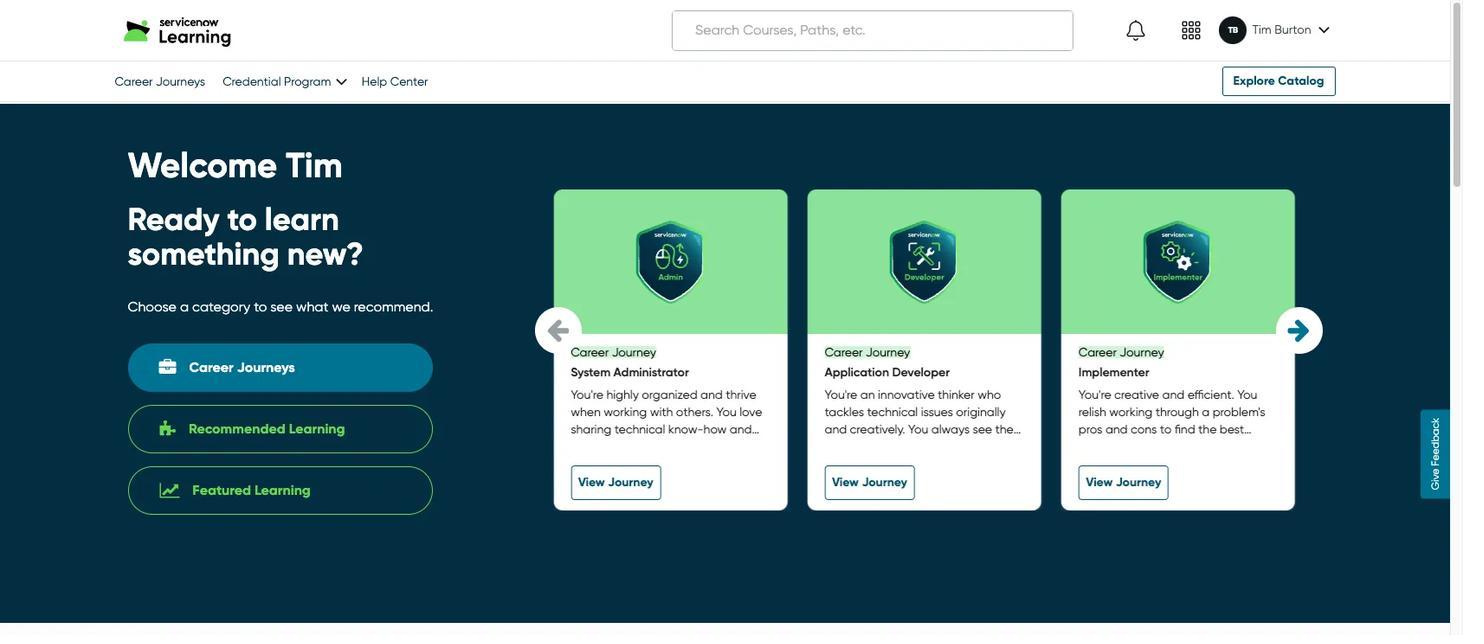 Task type: vqa. For each thing, say whether or not it's contained in the screenshot.
Help Center
yes



Task type: describe. For each thing, give the bounding box(es) containing it.
process.
[[1234, 457, 1280, 471]]

the right of
[[1213, 457, 1231, 471]]

and down love
[[733, 423, 755, 436]]

view journey link for implementer
[[1082, 466, 1172, 500]]

see inside career journey application developer you're an innovative thinker who tackles technical issues originally and creatively. you always see the possibilities, and you trust your limitless problem solving imagination.
[[976, 423, 996, 436]]

career journey implementer you're creative and efficient. you relish working through a problem's pros and cons to find the best answer for everyone, and you know give and take is part of the process. view journey
[[1082, 345, 1280, 490]]

know
[[1247, 440, 1276, 454]]

career for application
[[828, 345, 866, 359]]

take
[[1134, 457, 1158, 471]]

and up for
[[1109, 423, 1131, 436]]

help
[[362, 74, 387, 88]]

thinker
[[941, 388, 978, 402]]

pros
[[1082, 423, 1106, 436]]

an
[[864, 388, 878, 402]]

tackles
[[828, 405, 868, 419]]

career inside 'career journeys' button
[[189, 359, 234, 376]]

you inside career journey system administrator you're highly organized and thrive when working with others. you love sharing technical know-how and building relationships. you're the leader keeping everyone on track. view journey
[[720, 405, 740, 419]]

learning for featured learning
[[255, 482, 311, 499]]

view inside career journey system administrator you're highly organized and thrive when working with others. you love sharing technical know-how and building relationships. you're the leader keeping everyone on track. view journey
[[582, 475, 608, 490]]

efficient.
[[1191, 388, 1238, 402]]

everyone,
[[1143, 440, 1196, 454]]

to inside career journey implementer you're creative and efficient. you relish working through a problem's pros and cons to find the best answer for everyone, and you know give and take is part of the process. view journey
[[1164, 423, 1175, 436]]

choose a category to see what we recommend.
[[128, 299, 433, 315]]

developer
[[896, 365, 953, 380]]

of
[[1199, 457, 1210, 471]]

journey for career journey implementer you're creative and efficient. you relish working through a problem's pros and cons to find the best answer for everyone, and you know give and take is part of the process. view journey
[[1123, 345, 1168, 359]]

to inside ready to learn something new?
[[227, 201, 257, 238]]

view journey
[[836, 475, 911, 490]]

something
[[128, 236, 280, 273]]

best
[[1223, 423, 1248, 436]]

problem's
[[1216, 405, 1269, 419]]

limitless
[[828, 457, 870, 471]]

welcome tim
[[128, 145, 343, 187]]

the inside career journey application developer you're an innovative thinker who tackles technical issues originally and creatively. you always see the possibilities, and you trust your limitless problem solving imagination.
[[999, 423, 1017, 436]]

journey for career journey system administrator you're highly organized and thrive when working with others. you love sharing technical know-how and building relationships. you're the leader keeping everyone on track. view journey
[[615, 345, 660, 359]]

explore catalog
[[1234, 74, 1324, 88]]

and up "others."
[[704, 388, 726, 402]]

featured learning
[[193, 482, 311, 499]]

your
[[973, 440, 997, 454]]

credential program link
[[223, 74, 344, 88]]

journey for view journey
[[865, 475, 911, 490]]

tb
[[1228, 25, 1238, 36]]

line chart image
[[160, 482, 180, 499]]

the right the find
[[1202, 423, 1220, 436]]

view inside career journey implementer you're creative and efficient. you relish working through a problem's pros and cons to find the best answer for everyone, and you know give and take is part of the process. view journey
[[1090, 475, 1116, 490]]

implementer
[[1082, 365, 1153, 380]]

credential program
[[223, 74, 331, 88]]

technical inside career journey system administrator you're highly organized and thrive when working with others. you love sharing technical know-how and building relationships. you're the leader keeping everyone on track. view journey
[[618, 423, 669, 436]]

choose
[[128, 299, 177, 315]]

innovative
[[881, 388, 938, 402]]

others.
[[680, 405, 717, 419]]

help center link
[[362, 74, 428, 88]]

you inside career journey application developer you're an innovative thinker who tackles technical issues originally and creatively. you always see the possibilities, and you trust your limitless problem solving imagination.
[[922, 440, 942, 454]]

career journeys button
[[128, 344, 433, 392]]

featured
[[193, 482, 251, 499]]

trust
[[945, 440, 970, 454]]

new?
[[287, 236, 364, 273]]

view journey link for system administrator
[[574, 466, 664, 500]]

recommended
[[189, 421, 285, 437]]

what
[[296, 299, 329, 315]]

journey for career journey application developer you're an innovative thinker who tackles technical issues originally and creatively. you always see the possibilities, and you trust your limitless problem solving imagination.
[[869, 345, 914, 359]]

career journey system administrator you're highly organized and thrive when working with others. you love sharing technical know-how and building relationships. you're the leader keeping everyone on track. view journey
[[574, 345, 766, 490]]

leader
[[574, 457, 610, 471]]

problem
[[873, 457, 920, 471]]

center
[[390, 74, 428, 88]]

2 image image from the left
[[1181, 20, 1202, 41]]

recommended learning button
[[128, 405, 433, 454]]

2 view from the left
[[836, 475, 862, 490]]

know-
[[672, 423, 707, 436]]

highly
[[610, 388, 642, 402]]

when
[[574, 405, 604, 419]]

you inside career journey implementer you're creative and efficient. you relish working through a problem's pros and cons to find the best answer for everyone, and you know give and take is part of the process. view journey
[[1241, 388, 1261, 402]]

is
[[1161, 457, 1169, 471]]

on
[[714, 457, 728, 471]]

view journey link for application developer
[[828, 466, 918, 500]]

and up of
[[1199, 440, 1221, 454]]

1 image image from the left
[[1126, 20, 1147, 41]]

tim inside header menu menu bar
[[1252, 23, 1272, 36]]

recommend.
[[354, 299, 433, 315]]

ready to learn something new?
[[128, 201, 364, 273]]

working inside career journey system administrator you're highly organized and thrive when working with others. you love sharing technical know-how and building relationships. you're the leader keeping everyone on track. view journey
[[607, 405, 650, 419]]

portal logo image
[[123, 13, 239, 47]]

find
[[1178, 423, 1199, 436]]

love
[[743, 405, 766, 419]]

credential
[[223, 74, 281, 88]]

through
[[1159, 405, 1202, 419]]

administrator
[[617, 365, 692, 380]]

possibilities,
[[828, 440, 894, 454]]

you inside career journey implementer you're creative and efficient. you relish working through a problem's pros and cons to find the best answer for everyone, and you know give and take is part of the process. view journey
[[1224, 440, 1244, 454]]

you're inside career journey implementer you're creative and efficient. you relish working through a problem's pros and cons to find the best answer for everyone, and you know give and take is part of the process. view journey
[[1082, 388, 1115, 402]]



Task type: locate. For each thing, give the bounding box(es) containing it.
career for system
[[574, 345, 612, 359]]

creative
[[1118, 388, 1163, 402]]

1 vertical spatial journeys
[[237, 359, 295, 376]]

0 vertical spatial learning
[[289, 421, 345, 437]]

to up the everyone,
[[1164, 423, 1175, 436]]

1 vertical spatial a
[[1205, 405, 1213, 419]]

relish
[[1082, 405, 1110, 419]]

journeys
[[156, 74, 205, 88], [237, 359, 295, 376]]

0 vertical spatial a
[[180, 299, 189, 315]]

to right category
[[254, 299, 267, 315]]

working down the 'highly'
[[607, 405, 650, 419]]

working inside career journey implementer you're creative and efficient. you relish working through a problem's pros and cons to find the best answer for everyone, and you know give and take is part of the process. view journey
[[1113, 405, 1156, 419]]

sharing
[[574, 423, 615, 436]]

learn
[[265, 201, 339, 238]]

1 vertical spatial learning
[[255, 482, 311, 499]]

working down creative
[[1113, 405, 1156, 419]]

0 horizontal spatial tim
[[286, 145, 343, 187]]

1 vertical spatial you
[[720, 405, 740, 419]]

career inside career journey implementer you're creative and efficient. you relish working through a problem's pros and cons to find the best answer for everyone, and you know give and take is part of the process. view journey
[[1082, 345, 1120, 359]]

career inside career journey system administrator you're highly organized and thrive when working with others. you love sharing technical know-how and building relationships. you're the leader keeping everyone on track. view journey
[[574, 345, 612, 359]]

puzzle piece image
[[160, 421, 176, 438]]

view down give
[[1090, 475, 1116, 490]]

3 view journey link from the left
[[1082, 466, 1172, 500]]

2 horizontal spatial you
[[1241, 388, 1261, 402]]

view journey link down for
[[1082, 466, 1172, 500]]

ready
[[128, 201, 219, 238]]

catalog
[[1278, 74, 1324, 88]]

career journeys link
[[115, 74, 205, 88]]

you're inside career journey application developer you're an innovative thinker who tackles technical issues originally and creatively. you always see the possibilities, and you trust your limitless problem solving imagination.
[[828, 388, 861, 402]]

career down "portal logo"
[[115, 74, 153, 88]]

you
[[1241, 388, 1261, 402], [720, 405, 740, 419], [912, 423, 932, 436]]

1 horizontal spatial a
[[1205, 405, 1213, 419]]

3 view from the left
[[1090, 475, 1116, 490]]

1 horizontal spatial see
[[976, 423, 996, 436]]

1 horizontal spatial image image
[[1181, 20, 1202, 41]]

0 horizontal spatial working
[[607, 405, 650, 419]]

journey down problem
[[865, 475, 911, 490]]

always
[[935, 423, 973, 436]]

1 you from the left
[[922, 440, 942, 454]]

0 horizontal spatial technical
[[618, 423, 669, 436]]

track.
[[731, 457, 763, 471]]

technical up relationships.
[[618, 423, 669, 436]]

career journey badge_implementer_default2.svg image
[[1140, 220, 1223, 303]]

a
[[180, 299, 189, 315], [1205, 405, 1213, 419]]

and down tackles
[[828, 423, 850, 436]]

career up application
[[828, 345, 866, 359]]

tim inside 'main content'
[[286, 145, 343, 187]]

tim right tb
[[1252, 23, 1272, 36]]

0 vertical spatial to
[[227, 201, 257, 238]]

learning
[[289, 421, 345, 437], [255, 482, 311, 499]]

learning for recommended learning
[[289, 421, 345, 437]]

career journeys up recommended
[[189, 359, 295, 376]]

career right briefcase icon
[[189, 359, 234, 376]]

how
[[707, 423, 730, 436]]

building
[[574, 440, 618, 454]]

1 horizontal spatial you
[[912, 423, 932, 436]]

a right choose
[[180, 299, 189, 315]]

1 horizontal spatial tim
[[1252, 23, 1272, 36]]

we
[[332, 299, 351, 315]]

0 horizontal spatial journeys
[[156, 74, 205, 88]]

relationships.
[[621, 440, 694, 454]]

answer
[[1082, 440, 1122, 454]]

0 vertical spatial career journeys
[[115, 74, 205, 88]]

view journey link down building
[[574, 466, 664, 500]]

organized
[[645, 388, 701, 402]]

a down efficient. at the right
[[1205, 405, 1213, 419]]

0 vertical spatial tim
[[1252, 23, 1272, 36]]

see left what
[[270, 299, 293, 315]]

career
[[115, 74, 153, 88], [574, 345, 612, 359], [828, 345, 866, 359], [1082, 345, 1120, 359], [189, 359, 234, 376]]

who
[[981, 388, 1005, 402]]

explore
[[1234, 74, 1275, 88]]

technical inside career journey application developer you're an innovative thinker who tackles technical issues originally and creatively. you always see the possibilities, and you trust your limitless problem solving imagination.
[[871, 405, 921, 419]]

1 vertical spatial to
[[254, 299, 267, 315]]

career up system
[[574, 345, 612, 359]]

1 vertical spatial career journeys
[[189, 359, 295, 376]]

welcome
[[128, 145, 277, 187]]

1 view journey link from the left
[[574, 466, 664, 500]]

1 working from the left
[[607, 405, 650, 419]]

journeys inside button
[[237, 359, 295, 376]]

view journey link down possibilities,
[[828, 466, 918, 500]]

0 vertical spatial see
[[270, 299, 293, 315]]

for
[[1125, 440, 1140, 454]]

1 horizontal spatial you
[[1224, 440, 1244, 454]]

1 vertical spatial tim
[[286, 145, 343, 187]]

journey up application
[[869, 345, 914, 359]]

career up "implementer"
[[1082, 345, 1120, 359]]

journeys down "portal logo"
[[156, 74, 205, 88]]

and down for
[[1108, 457, 1131, 471]]

working
[[607, 405, 650, 419], [1113, 405, 1156, 419]]

2 horizontal spatial view journey link
[[1082, 466, 1172, 500]]

1 vertical spatial technical
[[618, 423, 669, 436]]

2 view journey link from the left
[[828, 466, 918, 500]]

0 horizontal spatial image image
[[1126, 20, 1147, 41]]

career journey badge_admin_default2.svg image
[[632, 220, 715, 303]]

you
[[922, 440, 942, 454], [1224, 440, 1244, 454]]

featured learning button
[[128, 467, 433, 515]]

career journeys
[[115, 74, 205, 88], [189, 359, 295, 376]]

see up your
[[976, 423, 996, 436]]

image image
[[1126, 20, 1147, 41], [1181, 20, 1202, 41]]

with
[[653, 405, 676, 419]]

0 horizontal spatial see
[[270, 299, 293, 315]]

1 horizontal spatial working
[[1113, 405, 1156, 419]]

you're down how
[[697, 440, 729, 454]]

the inside career journey system administrator you're highly organized and thrive when working with others. you love sharing technical know-how and building relationships. you're the leader keeping everyone on track. view journey
[[732, 440, 751, 454]]

burton
[[1275, 23, 1311, 36]]

application
[[828, 365, 893, 380]]

1 horizontal spatial technical
[[871, 405, 921, 419]]

1 horizontal spatial view journey link
[[828, 466, 918, 500]]

thrive
[[729, 388, 760, 402]]

you're up tackles
[[828, 388, 861, 402]]

career inside career journey application developer you're an innovative thinker who tackles technical issues originally and creatively. you always see the possibilities, and you trust your limitless problem solving imagination.
[[828, 345, 866, 359]]

to down the welcome tim
[[227, 201, 257, 238]]

imagination.
[[828, 475, 897, 488]]

everyone
[[660, 457, 711, 471]]

explore catalog link
[[1222, 67, 1336, 96]]

you're
[[574, 388, 607, 402], [828, 388, 861, 402], [1082, 388, 1115, 402], [697, 440, 729, 454]]

keeping
[[613, 457, 657, 471]]

originally
[[960, 405, 1009, 419]]

give
[[1082, 457, 1105, 471]]

briefcase image
[[159, 359, 176, 377]]

learning down 'career journeys' button
[[289, 421, 345, 437]]

1 horizontal spatial view
[[836, 475, 862, 490]]

journeys up recommended learning
[[237, 359, 295, 376]]

tim burton
[[1252, 23, 1311, 36]]

career journey badge_developer_default2.svg image
[[886, 220, 969, 303]]

and
[[704, 388, 726, 402], [1166, 388, 1188, 402], [733, 423, 755, 436], [828, 423, 850, 436], [1109, 423, 1131, 436], [897, 440, 919, 454], [1199, 440, 1221, 454], [1108, 457, 1131, 471]]

the up track.
[[732, 440, 751, 454]]

journey down keeping
[[611, 475, 657, 490]]

Search Courses, Paths, etc. text field
[[673, 11, 1073, 50]]

0 vertical spatial technical
[[871, 405, 921, 419]]

you up how
[[720, 405, 740, 419]]

1 horizontal spatial journeys
[[237, 359, 295, 376]]

2 you from the left
[[1224, 440, 1244, 454]]

learning right featured
[[255, 482, 311, 499]]

1 view from the left
[[582, 475, 608, 490]]

part
[[1172, 457, 1196, 471]]

the down originally
[[999, 423, 1017, 436]]

2 horizontal spatial view
[[1090, 475, 1116, 490]]

and up problem
[[897, 440, 919, 454]]

0 vertical spatial journeys
[[156, 74, 205, 88]]

you up problem's
[[1241, 388, 1261, 402]]

0 horizontal spatial you
[[922, 440, 942, 454]]

journey up "implementer"
[[1123, 345, 1168, 359]]

a inside career journey implementer you're creative and efficient. you relish working through a problem's pros and cons to find the best answer for everyone, and you know give and take is part of the process. view journey
[[1205, 405, 1213, 419]]

0 horizontal spatial view journey link
[[574, 466, 664, 500]]

2 vertical spatial you
[[912, 423, 932, 436]]

view down leader
[[582, 475, 608, 490]]

header menu menu bar
[[1077, 3, 1336, 57]]

career journeys inside button
[[189, 359, 295, 376]]

0 horizontal spatial a
[[180, 299, 189, 315]]

2 vertical spatial to
[[1164, 423, 1175, 436]]

recommended learning
[[189, 421, 345, 437]]

career for implementer
[[1082, 345, 1120, 359]]

and up through
[[1166, 388, 1188, 402]]

help center
[[362, 74, 428, 88]]

journey up administrator
[[615, 345, 660, 359]]

you down best
[[1224, 440, 1244, 454]]

0 horizontal spatial you
[[720, 405, 740, 419]]

right button image
[[1288, 317, 1310, 343]]

tim up learn
[[286, 145, 343, 187]]

program
[[284, 74, 331, 88]]

system
[[574, 365, 614, 380]]

solving
[[923, 457, 961, 471]]

you're up when
[[574, 388, 607, 402]]

cons
[[1134, 423, 1160, 436]]

1 vertical spatial see
[[976, 423, 996, 436]]

view journey link
[[574, 466, 664, 500], [828, 466, 918, 500], [1082, 466, 1172, 500]]

you up solving
[[922, 440, 942, 454]]

see
[[270, 299, 293, 315], [976, 423, 996, 436]]

technical down innovative
[[871, 405, 921, 419]]

2 working from the left
[[1113, 405, 1156, 419]]

issues
[[924, 405, 957, 419]]

creatively.
[[853, 423, 909, 436]]

journey inside career journey application developer you're an innovative thinker who tackles technical issues originally and creatively. you always see the possibilities, and you trust your limitless problem solving imagination.
[[869, 345, 914, 359]]

category
[[192, 299, 250, 315]]

journey down take
[[1119, 475, 1165, 490]]

welcome tim main content
[[0, 104, 1463, 636]]

0 vertical spatial you
[[1241, 388, 1261, 402]]

you inside career journey application developer you're an innovative thinker who tackles technical issues originally and creatively. you always see the possibilities, and you trust your limitless problem solving imagination.
[[912, 423, 932, 436]]

career journey application developer you're an innovative thinker who tackles technical issues originally and creatively. you always see the possibilities, and you trust your limitless problem solving imagination.
[[828, 345, 1017, 488]]

you down issues
[[912, 423, 932, 436]]

career journeys down "portal logo"
[[115, 74, 205, 88]]

0 horizontal spatial view
[[582, 475, 608, 490]]

view down limitless
[[836, 475, 862, 490]]

you're up relish
[[1082, 388, 1115, 402]]



